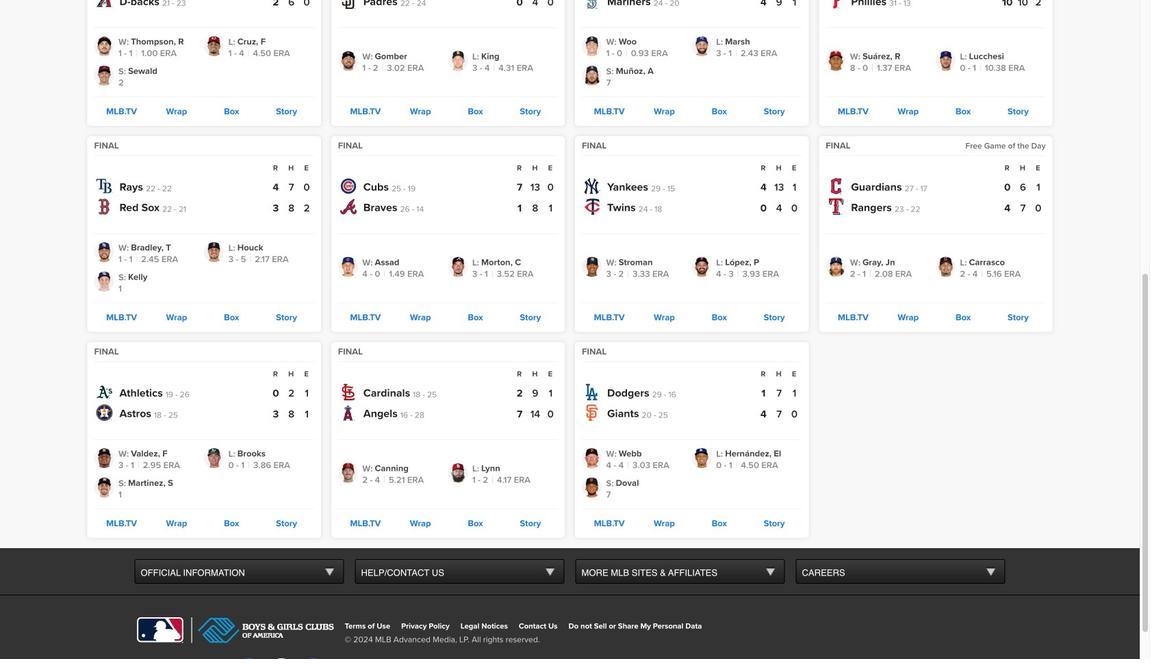 Task type: vqa. For each thing, say whether or not it's contained in the screenshot.
ON within the HERE'S THE SKINNY ON NEW RED SOX STARTER
no



Task type: locate. For each thing, give the bounding box(es) containing it.
kelly image
[[94, 272, 114, 292]]

astros image
[[96, 405, 113, 421]]

gray, jn image
[[826, 257, 846, 277]]

angels image
[[340, 405, 357, 421]]

mlb.com image
[[135, 618, 186, 644]]

carrasco image
[[936, 257, 956, 277]]

woo image
[[582, 36, 602, 56]]

padres image
[[340, 0, 357, 9]]

lucchesi image
[[936, 51, 956, 71]]

webb image
[[582, 449, 602, 468]]

athletics image
[[96, 384, 113, 401]]

guardians image
[[828, 178, 845, 194]]

brooks image
[[204, 449, 224, 468]]

stroman image
[[582, 257, 602, 277]]

rays image
[[96, 178, 113, 194]]

canning image
[[338, 463, 358, 483]]

dodgers image
[[584, 384, 601, 401]]

mariners image
[[584, 0, 601, 9]]



Task type: describe. For each thing, give the bounding box(es) containing it.
martinez, s image
[[94, 478, 114, 498]]

d backs image
[[96, 0, 113, 9]]

giants image
[[584, 405, 601, 421]]

lópez, p image
[[692, 257, 712, 277]]

red sox image
[[96, 199, 113, 215]]

muñoz, a image
[[582, 66, 602, 86]]

gomber image
[[338, 51, 358, 71]]

assad image
[[338, 257, 358, 277]]

rangers image
[[828, 199, 845, 215]]

yankees image
[[584, 178, 601, 194]]

phillies image
[[828, 0, 845, 9]]

king image
[[448, 51, 468, 71]]

houck image
[[204, 242, 224, 262]]

cardinals image
[[340, 384, 357, 401]]

bradley, t image
[[94, 242, 114, 262]]

cruz, f image
[[204, 36, 224, 56]]

twins image
[[584, 199, 601, 215]]

hernández, el image
[[692, 449, 712, 468]]

doval image
[[582, 478, 602, 498]]

sewald image
[[94, 66, 114, 86]]

lynn image
[[448, 463, 468, 483]]

boys and girls club of america image
[[191, 618, 334, 643]]

braves image
[[340, 199, 357, 215]]

morton, c image
[[448, 257, 468, 277]]

suárez, r image
[[826, 51, 846, 71]]

thompson, r image
[[94, 36, 114, 56]]

marsh image
[[692, 36, 712, 56]]

valdez, f image
[[94, 449, 114, 468]]

cubs image
[[340, 178, 357, 194]]



